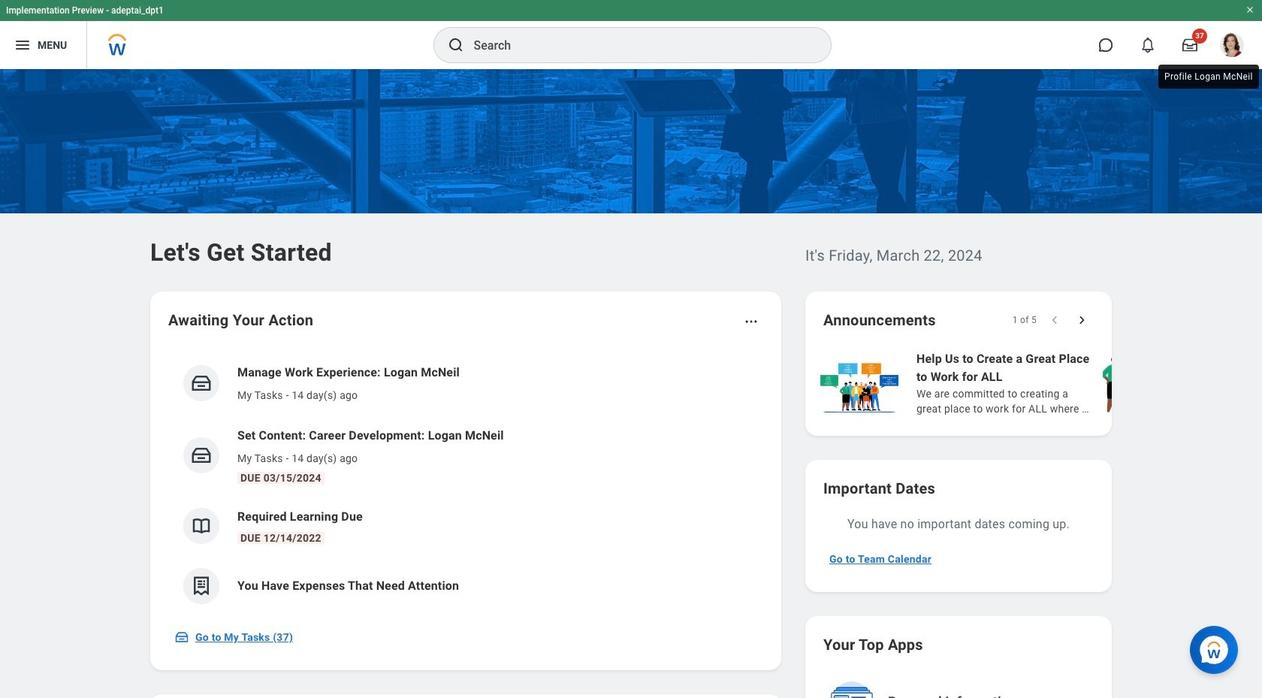 Task type: describe. For each thing, give the bounding box(es) containing it.
profile logan mcneil image
[[1220, 33, 1244, 60]]

related actions image
[[744, 314, 759, 329]]

book open image
[[190, 515, 213, 537]]

Search Workday  search field
[[474, 29, 800, 62]]

2 inbox image from the top
[[190, 444, 213, 467]]

0 horizontal spatial list
[[168, 352, 763, 616]]

chevron left small image
[[1047, 313, 1062, 328]]

close environment banner image
[[1246, 5, 1255, 14]]



Task type: vqa. For each thing, say whether or not it's contained in the screenshot.
topmost inbox image
yes



Task type: locate. For each thing, give the bounding box(es) containing it.
1 vertical spatial inbox image
[[190, 444, 213, 467]]

1 horizontal spatial list
[[818, 349, 1262, 418]]

banner
[[0, 0, 1262, 69]]

list
[[818, 349, 1262, 418], [168, 352, 763, 616]]

notifications large image
[[1141, 38, 1156, 53]]

inbox image
[[174, 630, 189, 645]]

justify image
[[14, 36, 32, 54]]

inbox image
[[190, 372, 213, 394], [190, 444, 213, 467]]

inbox large image
[[1183, 38, 1198, 53]]

dashboard expenses image
[[190, 575, 213, 597]]

status
[[1013, 314, 1037, 326]]

main content
[[0, 69, 1262, 698]]

chevron right small image
[[1074, 313, 1090, 328]]

search image
[[447, 36, 465, 54]]

tooltip
[[1156, 62, 1262, 92]]

1 inbox image from the top
[[190, 372, 213, 394]]

0 vertical spatial inbox image
[[190, 372, 213, 394]]



